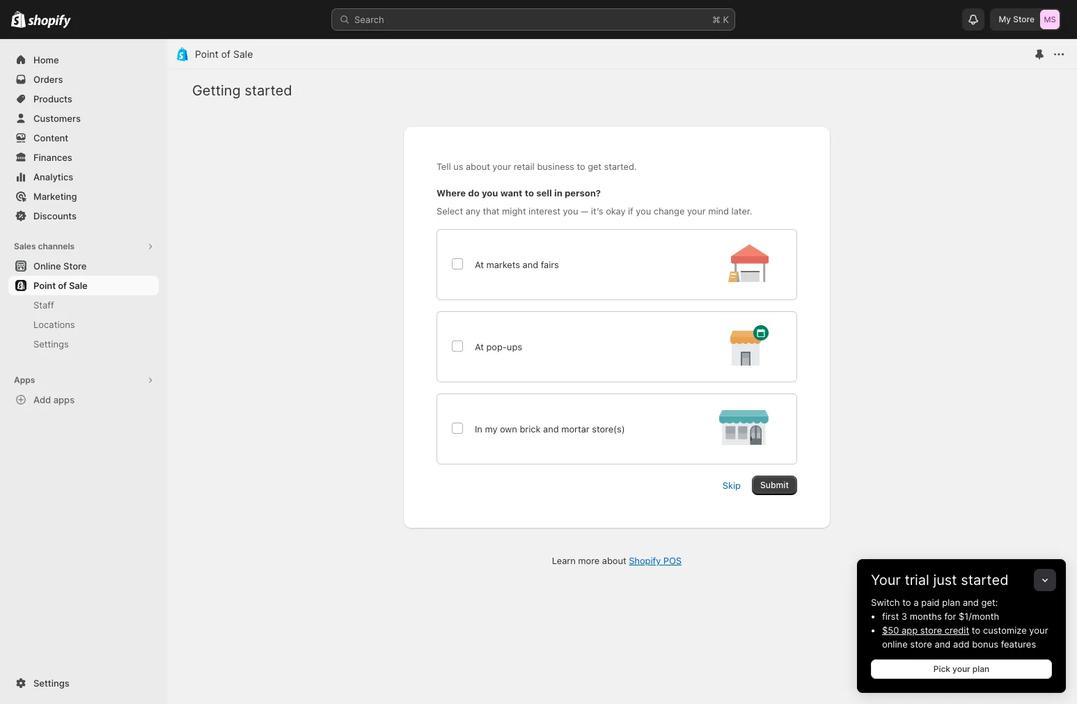 Task type: locate. For each thing, give the bounding box(es) containing it.
0 vertical spatial started
[[245, 82, 292, 99]]

0 vertical spatial point
[[195, 48, 219, 60]]

0 vertical spatial and
[[963, 597, 979, 608]]

point of sale link up 'getting'
[[195, 48, 253, 60]]

0 vertical spatial sale
[[233, 48, 253, 60]]

of
[[221, 48, 231, 60], [58, 280, 67, 291]]

sales channels
[[14, 241, 75, 251]]

bonus
[[973, 639, 999, 650]]

1 horizontal spatial your
[[1030, 625, 1049, 636]]

1 vertical spatial settings link
[[8, 674, 159, 693]]

0 horizontal spatial store
[[63, 261, 87, 272]]

⌘ k
[[713, 14, 729, 25]]

point of sale up 'getting'
[[195, 48, 253, 60]]

sale
[[233, 48, 253, 60], [69, 280, 88, 291]]

store inside button
[[63, 261, 87, 272]]

0 vertical spatial store
[[921, 625, 943, 636]]

pick your plan link
[[872, 660, 1053, 679]]

1 vertical spatial sale
[[69, 280, 88, 291]]

1 horizontal spatial store
[[1014, 14, 1035, 24]]

pick
[[934, 664, 951, 674]]

1 horizontal spatial point
[[195, 48, 219, 60]]

point of sale link
[[195, 48, 253, 60], [8, 276, 159, 295]]

point
[[195, 48, 219, 60], [33, 280, 56, 291]]

apps
[[14, 375, 35, 385]]

for
[[945, 611, 957, 622]]

settings
[[33, 339, 69, 350], [33, 678, 69, 689]]

store down months
[[921, 625, 943, 636]]

1 horizontal spatial of
[[221, 48, 231, 60]]

products
[[33, 93, 72, 104]]

my store image
[[1041, 10, 1060, 29]]

products link
[[8, 89, 159, 109]]

started
[[245, 82, 292, 99], [962, 572, 1009, 589]]

store for online store
[[63, 261, 87, 272]]

apps button
[[8, 371, 159, 390]]

to down $1/month
[[972, 625, 981, 636]]

0 vertical spatial plan
[[943, 597, 961, 608]]

online store button
[[0, 256, 167, 276]]

1 horizontal spatial point of sale
[[195, 48, 253, 60]]

store right my
[[1014, 14, 1035, 24]]

and up $1/month
[[963, 597, 979, 608]]

1 vertical spatial of
[[58, 280, 67, 291]]

started right 'getting'
[[245, 82, 292, 99]]

of down online store
[[58, 280, 67, 291]]

started inside dropdown button
[[962, 572, 1009, 589]]

1 vertical spatial settings
[[33, 678, 69, 689]]

0 horizontal spatial to
[[903, 597, 912, 608]]

to
[[903, 597, 912, 608], [972, 625, 981, 636]]

store for my store
[[1014, 14, 1035, 24]]

0 horizontal spatial point
[[33, 280, 56, 291]]

point of sale
[[195, 48, 253, 60], [33, 280, 88, 291]]

store
[[921, 625, 943, 636], [911, 639, 933, 650]]

1 vertical spatial to
[[972, 625, 981, 636]]

1 horizontal spatial to
[[972, 625, 981, 636]]

add apps
[[33, 394, 75, 405]]

store down $50 app store credit link
[[911, 639, 933, 650]]

point of sale down online store
[[33, 280, 88, 291]]

point right icon for point of sale
[[195, 48, 219, 60]]

icon for point of sale image
[[176, 47, 189, 61]]

1 vertical spatial point of sale link
[[8, 276, 159, 295]]

point up staff
[[33, 280, 56, 291]]

your up features on the bottom of page
[[1030, 625, 1049, 636]]

first
[[883, 611, 899, 622]]

0 horizontal spatial point of sale link
[[8, 276, 159, 295]]

1 vertical spatial and
[[935, 639, 951, 650]]

3
[[902, 611, 908, 622]]

to customize your online store and add bonus features
[[883, 625, 1049, 650]]

orders link
[[8, 70, 159, 89]]

1 vertical spatial store
[[911, 639, 933, 650]]

switch
[[872, 597, 900, 608]]

0 horizontal spatial started
[[245, 82, 292, 99]]

0 vertical spatial point of sale link
[[195, 48, 253, 60]]

store inside to customize your online store and add bonus features
[[911, 639, 933, 650]]

0 vertical spatial store
[[1014, 14, 1035, 24]]

staff
[[33, 300, 54, 311]]

plan up the 'for'
[[943, 597, 961, 608]]

1 vertical spatial point
[[33, 280, 56, 291]]

$50
[[883, 625, 900, 636]]

marketing
[[33, 191, 77, 202]]

sale up getting started in the top left of the page
[[233, 48, 253, 60]]

$50 app store credit link
[[883, 625, 970, 636]]

online store
[[33, 261, 87, 272]]

1 vertical spatial started
[[962, 572, 1009, 589]]

started up get: at the right of the page
[[962, 572, 1009, 589]]

staff link
[[8, 295, 159, 315]]

get:
[[982, 597, 999, 608]]

sales channels button
[[8, 237, 159, 256]]

1 horizontal spatial started
[[962, 572, 1009, 589]]

0 horizontal spatial and
[[935, 639, 951, 650]]

store
[[1014, 14, 1035, 24], [63, 261, 87, 272]]

to left a
[[903, 597, 912, 608]]

finances link
[[8, 148, 159, 167]]

finances
[[33, 152, 72, 163]]

1 vertical spatial store
[[63, 261, 87, 272]]

apps
[[53, 394, 75, 405]]

0 vertical spatial settings
[[33, 339, 69, 350]]

paid
[[922, 597, 940, 608]]

settings link
[[8, 334, 159, 354], [8, 674, 159, 693]]

0 horizontal spatial your
[[953, 664, 971, 674]]

sale down online store link
[[69, 280, 88, 291]]

shopify image
[[28, 14, 71, 28]]

plan down bonus
[[973, 664, 990, 674]]

home
[[33, 54, 59, 65]]

getting started
[[192, 82, 292, 99]]

add apps button
[[8, 390, 159, 410]]

your right 'pick'
[[953, 664, 971, 674]]

trial
[[905, 572, 930, 589]]

1 horizontal spatial plan
[[973, 664, 990, 674]]

1 vertical spatial point of sale
[[33, 280, 88, 291]]

0 vertical spatial settings link
[[8, 334, 159, 354]]

1 horizontal spatial sale
[[233, 48, 253, 60]]

0 vertical spatial your
[[1030, 625, 1049, 636]]

of up 'getting'
[[221, 48, 231, 60]]

0 horizontal spatial sale
[[69, 280, 88, 291]]

1 horizontal spatial and
[[963, 597, 979, 608]]

store down sales channels button
[[63, 261, 87, 272]]

locations link
[[8, 315, 159, 334]]

home link
[[8, 50, 159, 70]]

and left add
[[935, 639, 951, 650]]

orders
[[33, 74, 63, 85]]

customize
[[984, 625, 1027, 636]]

plan
[[943, 597, 961, 608], [973, 664, 990, 674]]

your
[[1030, 625, 1049, 636], [953, 664, 971, 674]]

1 settings link from the top
[[8, 334, 159, 354]]

point of sale link down online store
[[8, 276, 159, 295]]

and
[[963, 597, 979, 608], [935, 639, 951, 650]]

and inside to customize your online store and add bonus features
[[935, 639, 951, 650]]

credit
[[945, 625, 970, 636]]



Task type: vqa. For each thing, say whether or not it's contained in the screenshot.
where
no



Task type: describe. For each thing, give the bounding box(es) containing it.
sales
[[14, 241, 36, 251]]

analytics link
[[8, 167, 159, 187]]

switch to a paid plan and get:
[[872, 597, 999, 608]]

1 settings from the top
[[33, 339, 69, 350]]

your trial just started button
[[858, 559, 1067, 589]]

k
[[723, 14, 729, 25]]

discounts
[[33, 210, 77, 222]]

just
[[934, 572, 958, 589]]

and for store
[[935, 639, 951, 650]]

1 vertical spatial your
[[953, 664, 971, 674]]

analytics
[[33, 171, 73, 183]]

your trial just started
[[872, 572, 1009, 589]]

online
[[883, 639, 908, 650]]

features
[[1002, 639, 1037, 650]]

search
[[355, 14, 384, 25]]

my
[[999, 14, 1012, 24]]

⌘
[[713, 14, 721, 25]]

content
[[33, 132, 68, 144]]

$1/month
[[959, 611, 1000, 622]]

add
[[33, 394, 51, 405]]

and for plan
[[963, 597, 979, 608]]

sale inside point of sale link
[[69, 280, 88, 291]]

online
[[33, 261, 61, 272]]

marketing link
[[8, 187, 159, 206]]

your
[[872, 572, 901, 589]]

0 horizontal spatial plan
[[943, 597, 961, 608]]

0 horizontal spatial of
[[58, 280, 67, 291]]

first 3 months for $1/month
[[883, 611, 1000, 622]]

add
[[954, 639, 970, 650]]

my store
[[999, 14, 1035, 24]]

0 vertical spatial to
[[903, 597, 912, 608]]

customers link
[[8, 109, 159, 128]]

channels
[[38, 241, 75, 251]]

online store link
[[8, 256, 159, 276]]

0 vertical spatial of
[[221, 48, 231, 60]]

locations
[[33, 319, 75, 330]]

months
[[910, 611, 942, 622]]

$50 app store credit
[[883, 625, 970, 636]]

1 vertical spatial plan
[[973, 664, 990, 674]]

2 settings from the top
[[33, 678, 69, 689]]

0 vertical spatial point of sale
[[195, 48, 253, 60]]

app
[[902, 625, 918, 636]]

content link
[[8, 128, 159, 148]]

discounts link
[[8, 206, 159, 226]]

0 horizontal spatial point of sale
[[33, 280, 88, 291]]

your inside to customize your online store and add bonus features
[[1030, 625, 1049, 636]]

customers
[[33, 113, 81, 124]]

pick your plan
[[934, 664, 990, 674]]

shopify image
[[11, 11, 26, 28]]

2 settings link from the top
[[8, 674, 159, 693]]

a
[[914, 597, 919, 608]]

1 horizontal spatial point of sale link
[[195, 48, 253, 60]]

getting
[[192, 82, 241, 99]]

to inside to customize your online store and add bonus features
[[972, 625, 981, 636]]

your trial just started element
[[858, 596, 1067, 693]]



